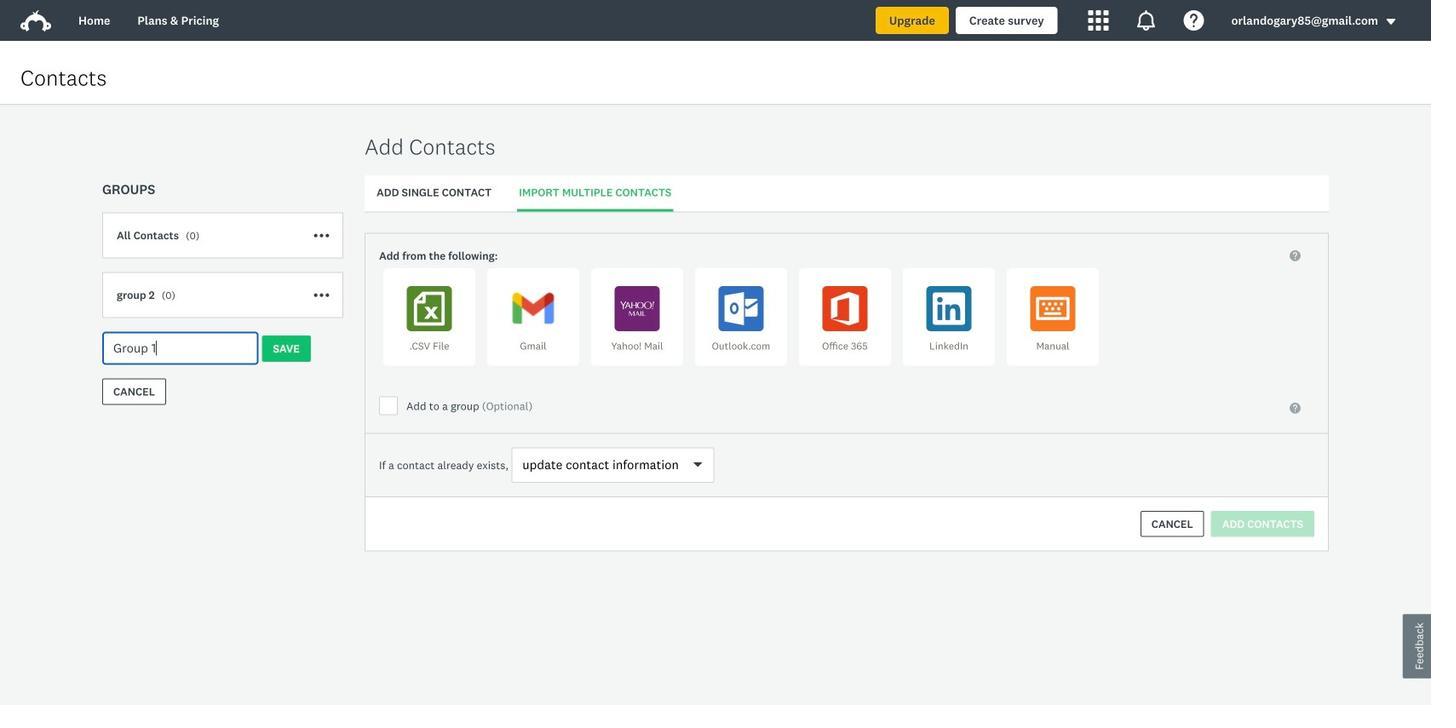 Task type: vqa. For each thing, say whether or not it's contained in the screenshot.
Products Icon to the right
yes



Task type: locate. For each thing, give the bounding box(es) containing it.
products icon image
[[1088, 10, 1109, 31], [1136, 10, 1157, 31]]

0 horizontal spatial products icon image
[[1088, 10, 1109, 31]]

1 horizontal spatial products icon image
[[1136, 10, 1157, 31]]



Task type: describe. For each thing, give the bounding box(es) containing it.
New group name text field
[[102, 332, 259, 365]]

2 products icon image from the left
[[1136, 10, 1157, 31]]

1 products icon image from the left
[[1088, 10, 1109, 31]]

dropdown arrow image
[[1385, 16, 1397, 28]]

surveymonkey logo image
[[20, 10, 51, 32]]

help icon image
[[1184, 10, 1204, 31]]



